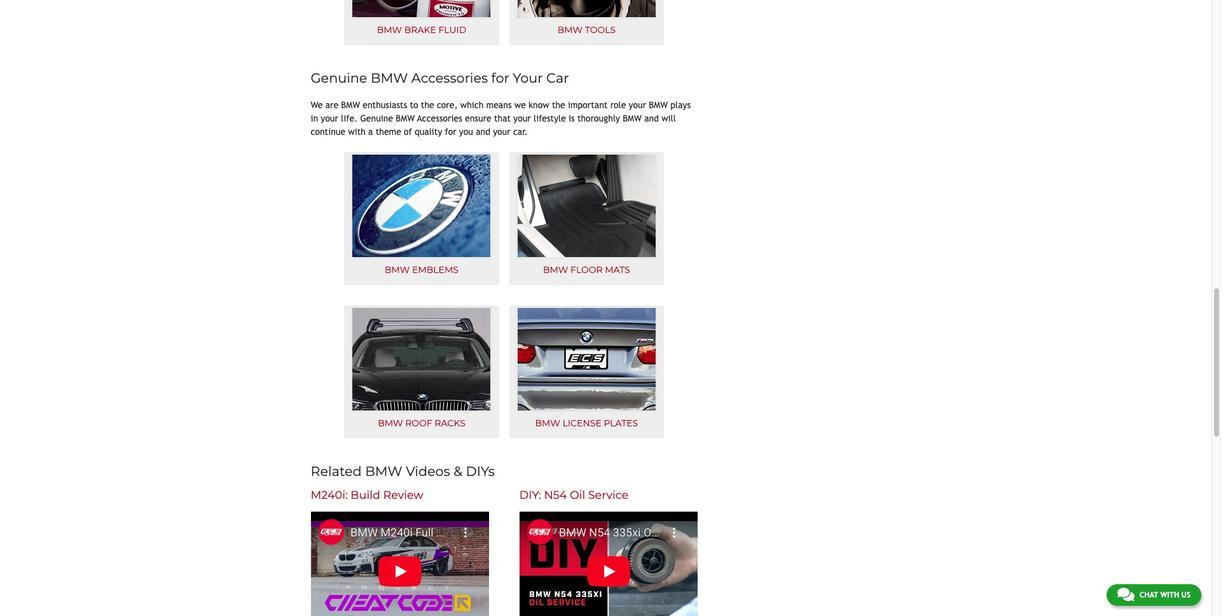 Task type: describe. For each thing, give the bounding box(es) containing it.
with inside we are bmw enthusiasts to the core, which means we know the important role your bmw plays in your life. genuine bmw accessories ensure that your lifestyle is thoroughly bmw and will continue with a theme of quality for you and your car.
[[348, 127, 366, 137]]

bmw inside bmw brake fluid link
[[377, 24, 402, 36]]

fluid
[[439, 24, 467, 36]]

we are bmw enthusiasts to the core, which means we know the important role your bmw plays in your life. genuine bmw accessories ensure that your lifestyle is thoroughly bmw and will continue with a theme of quality for you and your car.
[[311, 100, 691, 137]]

life.
[[341, 113, 358, 123]]

brake
[[405, 24, 436, 36]]

bmw tools image
[[516, 0, 658, 19]]

1 horizontal spatial with
[[1161, 591, 1180, 599]]

bmw emblems
[[385, 264, 459, 276]]

related
[[311, 463, 362, 479]]

roof
[[406, 418, 433, 429]]

core,
[[437, 100, 458, 110]]

diys
[[466, 463, 495, 479]]

comments image
[[1118, 587, 1135, 602]]

1 horizontal spatial and
[[645, 113, 659, 123]]

plates
[[604, 418, 638, 429]]

ensure
[[465, 113, 492, 123]]

chat with us link
[[1107, 584, 1202, 606]]

bmw up of
[[396, 113, 415, 123]]

m240i: build review link
[[311, 488, 424, 502]]

bmw emblems link
[[345, 152, 499, 285]]

lifestyle
[[534, 113, 566, 123]]

bmw brake fluid
[[377, 24, 467, 36]]

genuine inside we are bmw enthusiasts to the core, which means we know the important role your bmw plays in your life. genuine bmw accessories ensure that your lifestyle is thoroughly bmw and will continue with a theme of quality for you and your car.
[[360, 113, 393, 123]]

1 the from the left
[[421, 100, 434, 110]]

your right the role
[[629, 100, 647, 110]]

diy:
[[520, 488, 541, 502]]

bmw tools link
[[510, 0, 664, 45]]

0 vertical spatial genuine
[[311, 70, 367, 86]]

m240i: build review
[[311, 488, 424, 502]]

oil
[[570, 488, 586, 502]]

bmw inside bmw emblems link
[[385, 264, 410, 276]]

your up continue
[[321, 113, 338, 123]]

you
[[459, 127, 473, 137]]

plays
[[671, 100, 691, 110]]

floor
[[571, 264, 603, 276]]

&
[[454, 463, 463, 479]]

build
[[351, 488, 380, 502]]

related bmw videos & diys
[[311, 463, 495, 479]]

mats
[[605, 264, 630, 276]]

bmw up enthusiasts
[[371, 70, 408, 86]]

bmw down the role
[[623, 113, 642, 123]]

bmw inside bmw floor mats link
[[543, 264, 569, 276]]

important
[[568, 100, 608, 110]]

bmw license plates
[[536, 418, 638, 429]]

bmw floor mats link
[[510, 152, 664, 285]]

2 the from the left
[[552, 100, 566, 110]]

license
[[563, 418, 602, 429]]

theme
[[376, 127, 401, 137]]

genuine bmw accessories for your car
[[311, 70, 569, 86]]

bmw emblems image
[[351, 153, 493, 259]]

videos
[[406, 463, 450, 479]]

bmw roof racks
[[378, 418, 466, 429]]



Task type: locate. For each thing, give the bounding box(es) containing it.
quality
[[415, 127, 442, 137]]

of
[[404, 127, 412, 137]]

0 horizontal spatial the
[[421, 100, 434, 110]]

1 vertical spatial and
[[476, 127, 491, 137]]

n54
[[544, 488, 567, 502]]

thoroughly
[[578, 113, 620, 123]]

bmw floor mats image
[[516, 153, 658, 259]]

bmw left license
[[536, 418, 561, 429]]

that
[[494, 113, 511, 123]]

1 horizontal spatial for
[[492, 70, 510, 86]]

diy: n54 oil service
[[520, 488, 629, 502]]

emblems
[[412, 264, 459, 276]]

tools
[[585, 24, 616, 36]]

and down ensure
[[476, 127, 491, 137]]

the right to
[[421, 100, 434, 110]]

accessories inside we are bmw enthusiasts to the core, which means we know the important role your bmw plays in your life. genuine bmw accessories ensure that your lifestyle is thoroughly bmw and will continue with a theme of quality for you and your car.
[[417, 113, 463, 123]]

for inside we are bmw enthusiasts to the core, which means we know the important role your bmw plays in your life. genuine bmw accessories ensure that your lifestyle is thoroughly bmw and will continue with a theme of quality for you and your car.
[[445, 127, 457, 137]]

we
[[515, 100, 526, 110]]

bmw license plates image
[[516, 306, 658, 412]]

your
[[513, 70, 543, 86]]

bmw left emblems
[[385, 264, 410, 276]]

chat
[[1140, 591, 1159, 599]]

which
[[461, 100, 484, 110]]

bmw inside bmw roof racks link
[[378, 418, 403, 429]]

with
[[348, 127, 366, 137], [1161, 591, 1180, 599]]

bmw floor mats
[[543, 264, 630, 276]]

bmw up m240i: build review
[[365, 463, 403, 479]]

bmw brake fluid link
[[345, 0, 499, 45]]

we
[[311, 100, 323, 110]]

with left the a at the left of the page
[[348, 127, 366, 137]]

bmw up will
[[649, 100, 668, 110]]

role
[[611, 100, 626, 110]]

your up car.
[[514, 113, 531, 123]]

1 vertical spatial genuine
[[360, 113, 393, 123]]

0 vertical spatial and
[[645, 113, 659, 123]]

bmw left "brake"
[[377, 24, 402, 36]]

accessories up core,
[[412, 70, 488, 86]]

and left will
[[645, 113, 659, 123]]

with left "us"
[[1161, 591, 1180, 599]]

0 horizontal spatial with
[[348, 127, 366, 137]]

review
[[383, 488, 424, 502]]

will
[[662, 113, 676, 123]]

for up means
[[492, 70, 510, 86]]

for
[[492, 70, 510, 86], [445, 127, 457, 137]]

diy: n54 oil service link
[[520, 488, 629, 502]]

genuine
[[311, 70, 367, 86], [360, 113, 393, 123]]

is
[[569, 113, 575, 123]]

bmw up "life."
[[341, 100, 360, 110]]

bmw left floor in the left top of the page
[[543, 264, 569, 276]]

means
[[487, 100, 512, 110]]

0 vertical spatial for
[[492, 70, 510, 86]]

for left you on the top left of page
[[445, 127, 457, 137]]

know
[[529, 100, 550, 110]]

racks
[[435, 418, 466, 429]]

bmw down bmw tools image at the top of the page
[[558, 24, 583, 36]]

in
[[311, 113, 318, 123]]

bmw left roof
[[378, 418, 403, 429]]

a
[[369, 127, 373, 137]]

to
[[410, 100, 419, 110]]

bmw roof racks link
[[345, 305, 499, 438]]

0 horizontal spatial for
[[445, 127, 457, 137]]

1 vertical spatial accessories
[[417, 113, 463, 123]]

are
[[326, 100, 339, 110]]

your down the that
[[493, 127, 511, 137]]

us
[[1182, 591, 1191, 599]]

car
[[547, 70, 569, 86]]

0 vertical spatial with
[[348, 127, 366, 137]]

chat with us
[[1140, 591, 1191, 599]]

and
[[645, 113, 659, 123], [476, 127, 491, 137]]

0 vertical spatial accessories
[[412, 70, 488, 86]]

the up "lifestyle"
[[552, 100, 566, 110]]

accessories down core,
[[417, 113, 463, 123]]

accessories
[[412, 70, 488, 86], [417, 113, 463, 123]]

genuine up the are
[[311, 70, 367, 86]]

bmw license plates link
[[510, 305, 664, 438]]

bmw
[[377, 24, 402, 36], [558, 24, 583, 36], [371, 70, 408, 86], [341, 100, 360, 110], [649, 100, 668, 110], [396, 113, 415, 123], [623, 113, 642, 123], [385, 264, 410, 276], [543, 264, 569, 276], [378, 418, 403, 429], [536, 418, 561, 429], [365, 463, 403, 479]]

1 vertical spatial with
[[1161, 591, 1180, 599]]

service
[[589, 488, 629, 502]]

genuine bmw brake fluid image
[[351, 0, 493, 19]]

bmw roof racks image
[[351, 306, 493, 412]]

bmw tools
[[558, 24, 616, 36]]

genuine up the a at the left of the page
[[360, 113, 393, 123]]

bmw inside 'bmw license plates' link
[[536, 418, 561, 429]]

bmw inside bmw tools link
[[558, 24, 583, 36]]

1 vertical spatial for
[[445, 127, 457, 137]]

1 horizontal spatial the
[[552, 100, 566, 110]]

continue
[[311, 127, 346, 137]]

0 horizontal spatial and
[[476, 127, 491, 137]]

the
[[421, 100, 434, 110], [552, 100, 566, 110]]

enthusiasts
[[363, 100, 408, 110]]

m240i:
[[311, 488, 348, 502]]

your
[[629, 100, 647, 110], [321, 113, 338, 123], [514, 113, 531, 123], [493, 127, 511, 137]]

car.
[[513, 127, 528, 137]]



Task type: vqa. For each thing, say whether or not it's contained in the screenshot.
the leftmost the to
no



